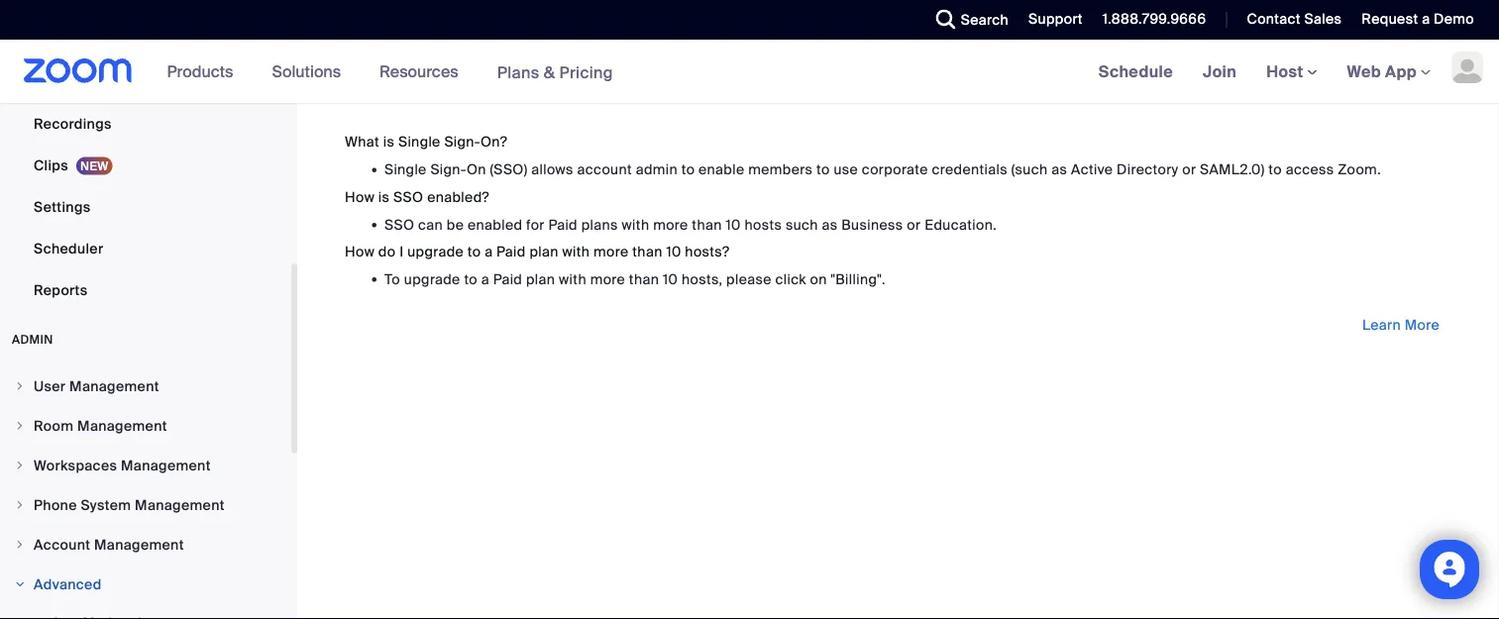Task type: vqa. For each thing, say whether or not it's contained in the screenshot.
plan
yes



Task type: locate. For each thing, give the bounding box(es) containing it.
more
[[653, 215, 688, 234], [594, 243, 629, 261], [590, 270, 625, 289]]

as right (such
[[1052, 160, 1067, 179]]

account
[[34, 536, 90, 554]]

right image left 'account'
[[14, 539, 26, 551]]

to
[[384, 270, 400, 289]]

a
[[1422, 10, 1430, 28], [485, 243, 493, 261], [481, 270, 489, 289]]

or right the "business" on the top of page
[[907, 215, 921, 234]]

as
[[1052, 160, 1067, 179], [822, 215, 838, 234]]

settings
[[34, 198, 91, 216]]

management down room management menu item
[[121, 456, 211, 475]]

education.
[[925, 215, 997, 234]]

single right what
[[398, 133, 441, 151]]

is up do
[[378, 188, 390, 206]]

right image for workspaces
[[14, 460, 26, 472]]

contact sales link
[[1232, 0, 1347, 40], [1247, 10, 1342, 28]]

sign- up enabled?
[[430, 160, 467, 179]]

sso up can
[[393, 188, 424, 206]]

right image left phone
[[14, 499, 26, 511]]

2 right image from the top
[[14, 499, 26, 511]]

right image inside room management menu item
[[14, 420, 26, 432]]

1 vertical spatial is
[[378, 188, 390, 206]]

with
[[622, 215, 649, 234], [562, 243, 590, 261], [559, 270, 586, 289]]

1 horizontal spatial as
[[1052, 160, 1067, 179]]

active
[[1071, 160, 1113, 179]]

or right directory
[[1182, 160, 1196, 179]]

sign-
[[444, 133, 480, 151], [430, 160, 467, 179]]

right image for phone
[[14, 499, 26, 511]]

1 vertical spatial how
[[345, 243, 375, 261]]

product information navigation
[[152, 40, 628, 105]]

than up hosts?
[[692, 215, 722, 234]]

management for room management
[[77, 417, 167, 435]]

1.888.799.9666 button
[[1088, 0, 1211, 40], [1103, 10, 1206, 28]]

as right such
[[822, 215, 838, 234]]

management for workspaces management
[[121, 456, 211, 475]]

right image inside the "user management" menu item
[[14, 380, 26, 392]]

plans
[[497, 62, 540, 82]]

1 vertical spatial as
[[822, 215, 838, 234]]

10 left hosts
[[726, 215, 741, 234]]

scheduler
[[34, 239, 103, 258]]

side navigation navigation
[[0, 0, 297, 619]]

banner containing products
[[0, 40, 1499, 105]]

right image
[[14, 460, 26, 472], [14, 499, 26, 511]]

right image inside advanced menu item
[[14, 579, 26, 591]]

2 right image from the top
[[14, 420, 26, 432]]

plans
[[581, 215, 618, 234]]

admin menu menu
[[0, 368, 291, 619]]

more
[[1405, 316, 1440, 334]]

right image inside phone system management menu item
[[14, 499, 26, 511]]

single
[[398, 133, 441, 151], [384, 160, 427, 179]]

0 vertical spatial is
[[383, 133, 395, 151]]

0 vertical spatial right image
[[14, 460, 26, 472]]

management up room management at the left of the page
[[69, 377, 159, 395]]

right image for user
[[14, 380, 26, 392]]

right image left advanced
[[14, 579, 26, 591]]

right image
[[14, 380, 26, 392], [14, 420, 26, 432], [14, 539, 26, 551], [14, 579, 26, 591]]

plan
[[529, 243, 559, 261], [526, 270, 555, 289]]

to
[[681, 160, 695, 179], [817, 160, 830, 179], [1269, 160, 1282, 179], [468, 243, 481, 261], [464, 270, 478, 289]]

user
[[34, 377, 66, 395]]

enabled?
[[427, 188, 489, 206]]

clips
[[34, 156, 68, 174]]

right image left room
[[14, 420, 26, 432]]

on?
[[480, 133, 508, 151]]

management down phone system management menu item
[[94, 536, 184, 554]]

support link
[[1014, 0, 1088, 40], [1029, 10, 1083, 28]]

&
[[544, 62, 555, 82]]

search
[[961, 10, 1009, 29]]

2 vertical spatial paid
[[493, 270, 522, 289]]

management up workspaces management
[[77, 417, 167, 435]]

right image inside account management menu item
[[14, 539, 26, 551]]

1 right image from the top
[[14, 380, 26, 392]]

demo
[[1434, 10, 1474, 28]]

0 vertical spatial more
[[653, 215, 688, 234]]

than left hosts?
[[632, 243, 663, 261]]

sign- up on
[[444, 133, 480, 151]]

3 right image from the top
[[14, 539, 26, 551]]

upgrade right to
[[404, 270, 460, 289]]

use
[[834, 160, 858, 179]]

1 how from the top
[[345, 188, 375, 206]]

than left hosts,
[[629, 270, 659, 289]]

can
[[418, 215, 443, 234]]

4 right image from the top
[[14, 579, 26, 591]]

10
[[726, 215, 741, 234], [666, 243, 681, 261], [663, 270, 678, 289]]

banner
[[0, 40, 1499, 105]]

profile picture image
[[1452, 52, 1483, 83]]

1 vertical spatial or
[[907, 215, 921, 234]]

0 vertical spatial sign-
[[444, 133, 480, 151]]

2 vertical spatial 10
[[663, 270, 678, 289]]

management inside menu item
[[121, 456, 211, 475]]

meetings navigation
[[1084, 40, 1499, 105]]

please
[[726, 270, 772, 289]]

credentials
[[932, 160, 1008, 179]]

10 left hosts?
[[666, 243, 681, 261]]

how
[[345, 188, 375, 206], [345, 243, 375, 261]]

right image left user
[[14, 380, 26, 392]]

paid
[[548, 215, 578, 234], [497, 243, 526, 261], [493, 270, 522, 289]]

0 vertical spatial single
[[398, 133, 441, 151]]

1 vertical spatial right image
[[14, 499, 26, 511]]

management for user management
[[69, 377, 159, 395]]

1 vertical spatial a
[[485, 243, 493, 261]]

single up can
[[384, 160, 427, 179]]

support
[[1029, 10, 1083, 28]]

resources button
[[380, 40, 467, 103]]

reports link
[[0, 271, 291, 310]]

allows
[[531, 160, 574, 179]]

management down 'workspaces management' menu item
[[135, 496, 225, 514]]

0 vertical spatial how
[[345, 188, 375, 206]]

user management
[[34, 377, 159, 395]]

recordings
[[34, 114, 112, 133]]

upgrade down can
[[407, 243, 464, 261]]

management
[[69, 377, 159, 395], [77, 417, 167, 435], [121, 456, 211, 475], [135, 496, 225, 514], [94, 536, 184, 554]]

1 horizontal spatial or
[[1182, 160, 1196, 179]]

join link
[[1188, 40, 1252, 103]]

i
[[399, 243, 404, 261]]

workspaces
[[34, 456, 117, 475]]

what is single sign-on? single sign-on (sso) allows account admin to enable members to use corporate credentials (such as active directory or saml2.0) to access zoom. how is sso enabled? sso can be enabled for paid plans with more than 10 hosts such as business or education. how do i upgrade to a paid plan with more than 10 hosts? to upgrade to a paid plan with more than 10 hosts, please click on "billing".
[[345, 133, 1381, 289]]

how left do
[[345, 243, 375, 261]]

than
[[692, 215, 722, 234], [632, 243, 663, 261], [629, 270, 659, 289]]

10 left hosts,
[[663, 270, 678, 289]]

how down what
[[345, 188, 375, 206]]

right image left workspaces
[[14, 460, 26, 472]]

0 vertical spatial as
[[1052, 160, 1067, 179]]

web app
[[1347, 61, 1417, 82]]

1 right image from the top
[[14, 460, 26, 472]]

user management menu item
[[0, 368, 291, 405]]

sso up 'i'
[[384, 215, 415, 234]]

scheduler link
[[0, 229, 291, 269]]

system
[[81, 496, 131, 514]]

right image inside 'workspaces management' menu item
[[14, 460, 26, 472]]

is right what
[[383, 133, 395, 151]]

access
[[1286, 160, 1334, 179]]

right image for account
[[14, 539, 26, 551]]

click
[[775, 270, 806, 289]]

search button
[[921, 0, 1014, 40]]

what
[[345, 133, 380, 151]]

0 vertical spatial paid
[[548, 215, 578, 234]]

0 vertical spatial with
[[622, 215, 649, 234]]

learn more link
[[1351, 309, 1452, 341]]



Task type: describe. For each thing, give the bounding box(es) containing it.
such
[[786, 215, 818, 234]]

admin
[[636, 160, 678, 179]]

0 vertical spatial or
[[1182, 160, 1196, 179]]

plans & pricing
[[497, 62, 613, 82]]

account
[[577, 160, 632, 179]]

0 vertical spatial than
[[692, 215, 722, 234]]

1 vertical spatial upgrade
[[404, 270, 460, 289]]

2 how from the top
[[345, 243, 375, 261]]

personal menu menu
[[0, 0, 291, 312]]

0 vertical spatial sso
[[393, 188, 424, 206]]

1 vertical spatial more
[[594, 243, 629, 261]]

1 vertical spatial than
[[632, 243, 663, 261]]

recordings link
[[0, 104, 291, 144]]

learn
[[1362, 316, 1401, 334]]

"billing".
[[831, 270, 886, 289]]

members
[[748, 160, 813, 179]]

directory
[[1117, 160, 1179, 179]]

be
[[447, 215, 464, 234]]

zoom.
[[1338, 160, 1381, 179]]

1 vertical spatial with
[[562, 243, 590, 261]]

(sso)
[[490, 160, 528, 179]]

phone system management menu item
[[0, 487, 291, 524]]

corporate
[[862, 160, 928, 179]]

room management menu item
[[0, 407, 291, 445]]

resources
[[380, 61, 458, 82]]

solutions
[[272, 61, 341, 82]]

join
[[1203, 61, 1237, 82]]

(such
[[1011, 160, 1048, 179]]

0 horizontal spatial or
[[907, 215, 921, 234]]

do
[[378, 243, 396, 261]]

0 vertical spatial 10
[[726, 215, 741, 234]]

workspaces management menu item
[[0, 447, 291, 485]]

solutions button
[[272, 40, 350, 103]]

2 vertical spatial more
[[590, 270, 625, 289]]

saml2.0)
[[1200, 160, 1265, 179]]

contact
[[1247, 10, 1301, 28]]

workspaces management
[[34, 456, 211, 475]]

2 vertical spatial with
[[559, 270, 586, 289]]

reports
[[34, 281, 88, 299]]

right image for room
[[14, 420, 26, 432]]

on
[[467, 160, 486, 179]]

1 vertical spatial 10
[[666, 243, 681, 261]]

account management
[[34, 536, 184, 554]]

2 vertical spatial a
[[481, 270, 489, 289]]

enabled
[[468, 215, 523, 234]]

request
[[1362, 10, 1418, 28]]

host button
[[1266, 61, 1317, 82]]

enable
[[699, 160, 745, 179]]

0 horizontal spatial as
[[822, 215, 838, 234]]

app
[[1385, 61, 1417, 82]]

products button
[[167, 40, 242, 103]]

schedule
[[1099, 61, 1173, 82]]

room management
[[34, 417, 167, 435]]

1.888.799.9666
[[1103, 10, 1206, 28]]

1 vertical spatial single
[[384, 160, 427, 179]]

1 vertical spatial sso
[[384, 215, 415, 234]]

request a demo
[[1362, 10, 1474, 28]]

business
[[842, 215, 903, 234]]

management for account management
[[94, 536, 184, 554]]

on
[[810, 270, 827, 289]]

advanced menu item
[[0, 566, 291, 603]]

sales
[[1304, 10, 1342, 28]]

zoom logo image
[[24, 58, 132, 83]]

for
[[526, 215, 545, 234]]

learn more
[[1362, 316, 1440, 334]]

settings link
[[0, 187, 291, 227]]

web app button
[[1347, 61, 1431, 82]]

2 vertical spatial than
[[629, 270, 659, 289]]

hosts,
[[682, 270, 723, 289]]

1 vertical spatial plan
[[526, 270, 555, 289]]

advanced
[[34, 575, 102, 594]]

phone
[[34, 496, 77, 514]]

room
[[34, 417, 74, 435]]

schedule link
[[1084, 40, 1188, 103]]

web
[[1347, 61, 1381, 82]]

clips link
[[0, 146, 291, 185]]

hosts
[[745, 215, 782, 234]]

contact sales
[[1247, 10, 1342, 28]]

host
[[1266, 61, 1308, 82]]

pricing
[[559, 62, 613, 82]]

0 vertical spatial upgrade
[[407, 243, 464, 261]]

products
[[167, 61, 233, 82]]

phone system management
[[34, 496, 225, 514]]

hosts?
[[685, 243, 730, 261]]

1 vertical spatial paid
[[497, 243, 526, 261]]

0 vertical spatial plan
[[529, 243, 559, 261]]

0 vertical spatial a
[[1422, 10, 1430, 28]]

1 vertical spatial sign-
[[430, 160, 467, 179]]

account management menu item
[[0, 526, 291, 564]]

admin
[[12, 332, 53, 347]]



